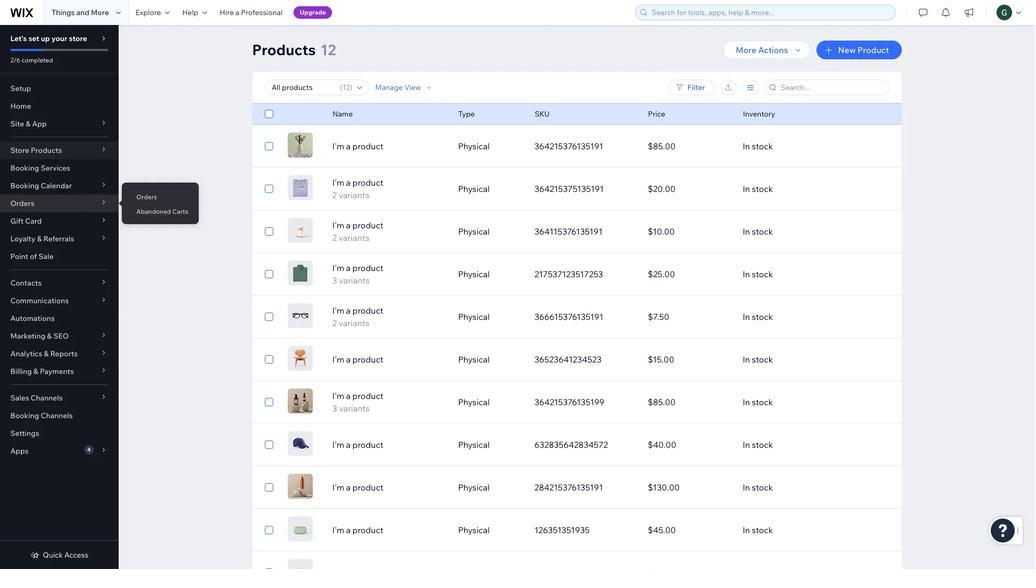 Task type: locate. For each thing, give the bounding box(es) containing it.
in stock for 632835642834572
[[743, 440, 773, 450]]

i'm a product 2 variants for 364215375135191
[[332, 178, 384, 200]]

1 vertical spatial $85.00
[[648, 397, 676, 408]]

10 physical link from the top
[[452, 518, 528, 543]]

12
[[321, 41, 336, 59], [342, 83, 350, 92]]

in stock for 36523641234523
[[743, 355, 773, 365]]

view
[[404, 83, 421, 92]]

channels for sales channels
[[31, 394, 63, 403]]

1 horizontal spatial more
[[736, 45, 757, 55]]

2 i'm a product 2 variants from the top
[[332, 220, 384, 243]]

4 stock from the top
[[752, 269, 773, 280]]

9 product from the top
[[353, 483, 384, 493]]

1 in stock link from the top
[[737, 134, 850, 159]]

6 in from the top
[[743, 355, 750, 365]]

6 in stock link from the top
[[737, 347, 850, 372]]

2 in stock from the top
[[743, 184, 773, 194]]

in stock link
[[737, 134, 850, 159], [737, 176, 850, 201], [737, 219, 850, 244], [737, 262, 850, 287], [737, 305, 850, 330], [737, 347, 850, 372], [737, 390, 850, 415], [737, 433, 850, 458], [737, 475, 850, 500], [737, 518, 850, 543]]

i'm a product for 36523641234523
[[332, 355, 384, 365]]

in for 364115376135191
[[743, 226, 750, 237]]

284215376135191 link
[[528, 475, 642, 500]]

10 physical from the top
[[458, 525, 490, 536]]

in stock
[[743, 141, 773, 151], [743, 184, 773, 194], [743, 226, 773, 237], [743, 269, 773, 280], [743, 312, 773, 322], [743, 355, 773, 365], [743, 397, 773, 408], [743, 440, 773, 450], [743, 483, 773, 493], [743, 525, 773, 536]]

0 vertical spatial channels
[[31, 394, 63, 403]]

2 vertical spatial 2
[[332, 318, 337, 329]]

& left reports
[[44, 349, 49, 359]]

in stock link for 217537123517253
[[737, 262, 850, 287]]

i'm a product for 632835642834572
[[332, 440, 384, 450]]

( 12 )
[[340, 83, 352, 92]]

marketing & seo
[[10, 332, 69, 341]]

1 vertical spatial 12
[[342, 83, 350, 92]]

5 product from the top
[[353, 306, 384, 316]]

3
[[332, 275, 337, 286], [332, 403, 337, 414]]

i'm a product link for 126351351935
[[326, 524, 452, 537]]

channels for booking channels
[[41, 411, 73, 421]]

in for 364215376135199
[[743, 397, 750, 408]]

1 horizontal spatial products
[[252, 41, 316, 59]]

4 i'm a product from the top
[[332, 483, 384, 493]]

$45.00
[[648, 525, 676, 536]]

in stock for 364115376135191
[[743, 226, 773, 237]]

sidebar element
[[0, 25, 119, 570]]

3 physical from the top
[[458, 226, 490, 237]]

364215376135199 link
[[528, 390, 642, 415]]

booking inside dropdown button
[[10, 181, 39, 191]]

stock for 632835642834572
[[752, 440, 773, 450]]

$45.00 link
[[642, 518, 737, 543]]

1 3 from the top
[[332, 275, 337, 286]]

0 vertical spatial 12
[[321, 41, 336, 59]]

&
[[26, 119, 31, 129], [37, 234, 42, 244], [47, 332, 52, 341], [44, 349, 49, 359], [33, 367, 38, 376]]

of
[[30, 252, 37, 261]]

booking up the settings
[[10, 411, 39, 421]]

& left seo on the bottom left
[[47, 332, 52, 341]]

& for billing
[[33, 367, 38, 376]]

6 product from the top
[[353, 355, 384, 365]]

6 in stock from the top
[[743, 355, 773, 365]]

2 i'm a product 3 variants from the top
[[332, 391, 384, 414]]

new product
[[838, 45, 889, 55]]

1 i'm a product from the top
[[332, 141, 384, 151]]

(
[[340, 83, 342, 92]]

9 physical link from the top
[[452, 475, 528, 500]]

3 physical link from the top
[[452, 219, 528, 244]]

$10.00
[[648, 226, 675, 237]]

4 physical from the top
[[458, 269, 490, 280]]

7 physical from the top
[[458, 397, 490, 408]]

in stock link for 364215375135191
[[737, 176, 850, 201]]

billing & payments button
[[0, 363, 119, 381]]

referrals
[[43, 234, 74, 244]]

i'm a product link for 364215376135191
[[326, 140, 452, 153]]

7 physical link from the top
[[452, 390, 528, 415]]

physical for 36523641234523
[[458, 355, 490, 365]]

217537123517253
[[535, 269, 603, 280]]

2 product from the top
[[353, 178, 384, 188]]

1 i'm a product link from the top
[[326, 140, 452, 153]]

booking channels
[[10, 411, 73, 421]]

booking down store
[[10, 163, 39, 173]]

physical for 217537123517253
[[458, 269, 490, 280]]

1 vertical spatial channels
[[41, 411, 73, 421]]

settings
[[10, 429, 39, 438]]

10 in from the top
[[743, 525, 750, 536]]

products up booking services
[[31, 146, 62, 155]]

$15.00
[[648, 355, 675, 365]]

booking services link
[[0, 159, 119, 177]]

$85.00 link up $40.00 link
[[642, 390, 737, 415]]

2 physical link from the top
[[452, 176, 528, 201]]

stock for 284215376135191
[[752, 483, 773, 493]]

0 vertical spatial more
[[91, 8, 109, 17]]

1 vertical spatial 3
[[332, 403, 337, 414]]

i'm a product 3 variants
[[332, 263, 384, 286], [332, 391, 384, 414]]

products up unsaved view field on the top of the page
[[252, 41, 316, 59]]

2 vertical spatial booking
[[10, 411, 39, 421]]

orders up gift card
[[10, 199, 34, 208]]

explore
[[136, 8, 161, 17]]

0 vertical spatial $85.00
[[648, 141, 676, 151]]

physical for 284215376135191
[[458, 483, 490, 493]]

2 physical from the top
[[458, 184, 490, 194]]

stock for 364215375135191
[[752, 184, 773, 194]]

orders for orders dropdown button
[[10, 199, 34, 208]]

in
[[743, 141, 750, 151], [743, 184, 750, 194], [743, 226, 750, 237], [743, 269, 750, 280], [743, 312, 750, 322], [743, 355, 750, 365], [743, 397, 750, 408], [743, 440, 750, 450], [743, 483, 750, 493], [743, 525, 750, 536]]

364215375135191
[[535, 184, 604, 194]]

6 physical link from the top
[[452, 347, 528, 372]]

communications button
[[0, 292, 119, 310]]

1 vertical spatial more
[[736, 45, 757, 55]]

8 in from the top
[[743, 440, 750, 450]]

& right site
[[26, 119, 31, 129]]

2 3 from the top
[[332, 403, 337, 414]]

9 stock from the top
[[752, 483, 773, 493]]

1 vertical spatial products
[[31, 146, 62, 155]]

variants for 217537123517253
[[339, 275, 370, 286]]

abandoned carts link
[[122, 203, 199, 221]]

analytics & reports button
[[0, 345, 119, 363]]

booking down booking services
[[10, 181, 39, 191]]

7 stock from the top
[[752, 397, 773, 408]]

1 vertical spatial booking
[[10, 181, 39, 191]]

variants for 366615376135191
[[339, 318, 370, 329]]

stock for 366615376135191
[[752, 312, 773, 322]]

364215376135191
[[535, 141, 604, 151]]

2 i'm from the top
[[332, 178, 344, 188]]

& inside dropdown button
[[26, 119, 31, 129]]

7 in from the top
[[743, 397, 750, 408]]

more right and
[[91, 8, 109, 17]]

2 i'm a product from the top
[[332, 355, 384, 365]]

$7.50
[[648, 312, 670, 322]]

stock for 364215376135199
[[752, 397, 773, 408]]

automations
[[10, 314, 55, 323]]

4 in from the top
[[743, 269, 750, 280]]

5 in stock from the top
[[743, 312, 773, 322]]

products
[[252, 41, 316, 59], [31, 146, 62, 155]]

channels up the "booking channels"
[[31, 394, 63, 403]]

product
[[353, 141, 384, 151], [353, 178, 384, 188], [353, 220, 384, 231], [353, 263, 384, 273], [353, 306, 384, 316], [353, 355, 384, 365], [353, 391, 384, 401], [353, 440, 384, 450], [353, 483, 384, 493], [353, 525, 384, 536]]

analytics
[[10, 349, 42, 359]]

1 horizontal spatial orders
[[136, 193, 157, 201]]

3 booking from the top
[[10, 411, 39, 421]]

6 physical from the top
[[458, 355, 490, 365]]

& right billing
[[33, 367, 38, 376]]

12 for ( 12 )
[[342, 83, 350, 92]]

0 horizontal spatial orders
[[10, 199, 34, 208]]

physical link for 36523641234523
[[452, 347, 528, 372]]

sales channels
[[10, 394, 63, 403]]

actions
[[759, 45, 788, 55]]

1 stock from the top
[[752, 141, 773, 151]]

channels inside dropdown button
[[31, 394, 63, 403]]

1 $85.00 from the top
[[648, 141, 676, 151]]

4 in stock from the top
[[743, 269, 773, 280]]

1 in stock from the top
[[743, 141, 773, 151]]

product
[[858, 45, 889, 55]]

in for 126351351935
[[743, 525, 750, 536]]

quick
[[43, 551, 63, 560]]

orders inside "link"
[[136, 193, 157, 201]]

5 i'm a product link from the top
[[326, 524, 452, 537]]

0 vertical spatial $85.00 link
[[642, 134, 737, 159]]

2
[[332, 190, 337, 200], [332, 233, 337, 243], [332, 318, 337, 329]]

stock
[[752, 141, 773, 151], [752, 184, 773, 194], [752, 226, 773, 237], [752, 269, 773, 280], [752, 312, 773, 322], [752, 355, 773, 365], [752, 397, 773, 408], [752, 440, 773, 450], [752, 483, 773, 493], [752, 525, 773, 536]]

i'm a product for 284215376135191
[[332, 483, 384, 493]]

3 in from the top
[[743, 226, 750, 237]]

services
[[41, 163, 70, 173]]

1 vertical spatial $85.00 link
[[642, 390, 737, 415]]

5 stock from the top
[[752, 312, 773, 322]]

a
[[236, 8, 239, 17], [346, 141, 351, 151], [346, 178, 351, 188], [346, 220, 351, 231], [346, 263, 351, 273], [346, 306, 351, 316], [346, 355, 351, 365], [346, 391, 351, 401], [346, 440, 351, 450], [346, 483, 351, 493], [346, 525, 351, 536]]

1 2 from the top
[[332, 190, 337, 200]]

orders inside dropdown button
[[10, 199, 34, 208]]

2 i'm a product link from the top
[[326, 353, 452, 366]]

12 down upgrade "button"
[[321, 41, 336, 59]]

1 horizontal spatial 12
[[342, 83, 350, 92]]

0 vertical spatial 2
[[332, 190, 337, 200]]

$85.00 link up $20.00 link
[[642, 134, 737, 159]]

632835642834572 link
[[528, 433, 642, 458]]

5 physical link from the top
[[452, 305, 528, 330]]

0 vertical spatial booking
[[10, 163, 39, 173]]

3 2 from the top
[[332, 318, 337, 329]]

i'm a product for 364215376135191
[[332, 141, 384, 151]]

2 in stock link from the top
[[737, 176, 850, 201]]

364215375135191 link
[[528, 176, 642, 201]]

3 i'm a product from the top
[[332, 440, 384, 450]]

in stock link for 36523641234523
[[737, 347, 850, 372]]

in for 632835642834572
[[743, 440, 750, 450]]

physical link for 364215376135199
[[452, 390, 528, 415]]

physical link for 364215376135191
[[452, 134, 528, 159]]

10 stock from the top
[[752, 525, 773, 536]]

9 in from the top
[[743, 483, 750, 493]]

3 i'm a product 2 variants from the top
[[332, 306, 384, 329]]

1 i'm a product 3 variants from the top
[[332, 263, 384, 286]]

$85.00 up $40.00
[[648, 397, 676, 408]]

loyalty & referrals button
[[0, 230, 119, 248]]

& right loyalty
[[37, 234, 42, 244]]

and
[[76, 8, 89, 17]]

8 in stock link from the top
[[737, 433, 850, 458]]

5 i'm a product from the top
[[332, 525, 384, 536]]

9 in stock from the top
[[743, 483, 773, 493]]

in stock for 364215376135199
[[743, 397, 773, 408]]

None checkbox
[[265, 183, 273, 195], [265, 268, 273, 281], [265, 311, 273, 323], [265, 396, 273, 409], [265, 567, 273, 570], [265, 183, 273, 195], [265, 268, 273, 281], [265, 311, 273, 323], [265, 396, 273, 409], [265, 567, 273, 570]]

4 physical link from the top
[[452, 262, 528, 287]]

8 stock from the top
[[752, 440, 773, 450]]

None checkbox
[[265, 108, 273, 120], [265, 140, 273, 153], [265, 225, 273, 238], [265, 353, 273, 366], [265, 439, 273, 451], [265, 482, 273, 494], [265, 524, 273, 537], [265, 108, 273, 120], [265, 140, 273, 153], [265, 225, 273, 238], [265, 353, 273, 366], [265, 439, 273, 451], [265, 482, 273, 494], [265, 524, 273, 537]]

i'm a product 2 variants for 366615376135191
[[332, 306, 384, 329]]

36523641234523
[[535, 355, 602, 365]]

5 in from the top
[[743, 312, 750, 322]]

3 in stock from the top
[[743, 226, 773, 237]]

1 vertical spatial 2
[[332, 233, 337, 243]]

10 in stock from the top
[[743, 525, 773, 536]]

1 in from the top
[[743, 141, 750, 151]]

$85.00 link for 364215376135191
[[642, 134, 737, 159]]

284215376135191
[[535, 483, 603, 493]]

i'm a product
[[332, 141, 384, 151], [332, 355, 384, 365], [332, 440, 384, 450], [332, 483, 384, 493], [332, 525, 384, 536]]

new
[[838, 45, 856, 55]]

0 vertical spatial i'm a product 3 variants
[[332, 263, 384, 286]]

& for marketing
[[47, 332, 52, 341]]

booking services
[[10, 163, 70, 173]]

stock for 364115376135191
[[752, 226, 773, 237]]

4 i'm a product link from the top
[[326, 482, 452, 494]]

1 $85.00 link from the top
[[642, 134, 737, 159]]

8 in stock from the top
[[743, 440, 773, 450]]

2 $85.00 from the top
[[648, 397, 676, 408]]

variants for 364115376135191
[[339, 233, 370, 243]]

0 vertical spatial products
[[252, 41, 316, 59]]

5 physical from the top
[[458, 312, 490, 322]]

2 booking from the top
[[10, 181, 39, 191]]

5 i'm from the top
[[332, 306, 344, 316]]

3 in stock link from the top
[[737, 219, 850, 244]]

automations link
[[0, 310, 119, 327]]

3 product from the top
[[353, 220, 384, 231]]

in stock link for 632835642834572
[[737, 433, 850, 458]]

$130.00 link
[[642, 475, 737, 500]]

site
[[10, 119, 24, 129]]

sales channels button
[[0, 389, 119, 407]]

more left actions
[[736, 45, 757, 55]]

2 $85.00 link from the top
[[642, 390, 737, 415]]

1 booking from the top
[[10, 163, 39, 173]]

0 horizontal spatial more
[[91, 8, 109, 17]]

2 vertical spatial i'm a product 2 variants
[[332, 306, 384, 329]]

in stock link for 364215376135191
[[737, 134, 850, 159]]

sales
[[10, 394, 29, 403]]

4 product from the top
[[353, 263, 384, 273]]

36523641234523 link
[[528, 347, 642, 372]]

physical for 126351351935
[[458, 525, 490, 536]]

10 in stock link from the top
[[737, 518, 850, 543]]

stock for 126351351935
[[752, 525, 773, 536]]

7 in stock link from the top
[[737, 390, 850, 415]]

manage
[[375, 83, 403, 92]]

0 horizontal spatial 12
[[321, 41, 336, 59]]

i'm a product 2 variants
[[332, 178, 384, 200], [332, 220, 384, 243], [332, 306, 384, 329]]

0 vertical spatial 3
[[332, 275, 337, 286]]

2 in from the top
[[743, 184, 750, 194]]

12 up "name"
[[342, 83, 350, 92]]

orders up abandoned
[[136, 193, 157, 201]]

physical link for 364215375135191
[[452, 176, 528, 201]]

1 vertical spatial i'm a product 3 variants
[[332, 391, 384, 414]]

0 vertical spatial i'm a product 2 variants
[[332, 178, 384, 200]]

8 physical link from the top
[[452, 433, 528, 458]]

3 i'm a product link from the top
[[326, 439, 452, 451]]

1 i'm a product 2 variants from the top
[[332, 178, 384, 200]]

$85.00 for 364215376135199
[[648, 397, 676, 408]]

9 physical from the top
[[458, 483, 490, 493]]

i'm a product 2 variants for 364115376135191
[[332, 220, 384, 243]]

8 physical from the top
[[458, 440, 490, 450]]

12 for products 12
[[321, 41, 336, 59]]

$40.00 link
[[642, 433, 737, 458]]

channels down sales channels dropdown button
[[41, 411, 73, 421]]

products inside store products dropdown button
[[31, 146, 62, 155]]

$85.00 down price
[[648, 141, 676, 151]]

more
[[91, 8, 109, 17], [736, 45, 757, 55]]

1 physical from the top
[[458, 141, 490, 151]]

i'm a product 3 variants for 364215376135199
[[332, 391, 384, 414]]

help
[[182, 8, 198, 17]]

1 vertical spatial i'm a product 2 variants
[[332, 220, 384, 243]]

4 in stock link from the top
[[737, 262, 850, 287]]

0 horizontal spatial products
[[31, 146, 62, 155]]

8 i'm from the top
[[332, 440, 344, 450]]

3 stock from the top
[[752, 226, 773, 237]]

inventory
[[743, 109, 775, 119]]

10 i'm from the top
[[332, 525, 344, 536]]



Task type: vqa. For each thing, say whether or not it's contained in the screenshot.


Task type: describe. For each thing, give the bounding box(es) containing it.
variants for 364215376135199
[[339, 403, 370, 414]]

manage view
[[375, 83, 421, 92]]

$85.00 link for 364215376135199
[[642, 390, 737, 415]]

contacts button
[[0, 274, 119, 292]]

set
[[28, 34, 39, 43]]

site & app button
[[0, 115, 119, 133]]

in stock for 366615376135191
[[743, 312, 773, 322]]

name
[[332, 109, 353, 119]]

2 for 364215375135191
[[332, 190, 337, 200]]

abandoned
[[136, 208, 171, 216]]

hire a professional
[[220, 8, 283, 17]]

217537123517253 link
[[528, 262, 642, 287]]

sku
[[535, 109, 550, 119]]

7 product from the top
[[353, 391, 384, 401]]

upgrade
[[300, 8, 326, 16]]

i'm a product link for 632835642834572
[[326, 439, 452, 451]]

quick access
[[43, 551, 88, 560]]

loyalty
[[10, 234, 35, 244]]

billing
[[10, 367, 32, 376]]

loyalty & referrals
[[10, 234, 74, 244]]

2/6 completed
[[10, 56, 53, 64]]

sale
[[39, 252, 54, 261]]

in stock link for 364115376135191
[[737, 219, 850, 244]]

access
[[64, 551, 88, 560]]

2/6
[[10, 56, 20, 64]]

physical link for 284215376135191
[[452, 475, 528, 500]]

366615376135191
[[535, 312, 604, 322]]

$85.00 for 364215376135191
[[648, 141, 676, 151]]

physical link for 364115376135191
[[452, 219, 528, 244]]

booking calendar
[[10, 181, 72, 191]]

Search for tools, apps, help & more... field
[[649, 5, 892, 20]]

364115376135191 link
[[528, 219, 642, 244]]

& for site
[[26, 119, 31, 129]]

364215376135191 link
[[528, 134, 642, 159]]

completed
[[22, 56, 53, 64]]

your
[[52, 34, 67, 43]]

physical for 632835642834572
[[458, 440, 490, 450]]

physical for 364215375135191
[[458, 184, 490, 194]]

in stock link for 364215376135199
[[737, 390, 850, 415]]

professional
[[241, 8, 283, 17]]

in stock for 217537123517253
[[743, 269, 773, 280]]

in stock for 126351351935
[[743, 525, 773, 536]]

physical for 364115376135191
[[458, 226, 490, 237]]

card
[[25, 217, 42, 226]]

Unsaved view field
[[268, 80, 337, 95]]

10 product from the top
[[353, 525, 384, 536]]

gift
[[10, 217, 24, 226]]

$25.00
[[648, 269, 675, 280]]

physical for 364215376135191
[[458, 141, 490, 151]]

in for 364215375135191
[[743, 184, 750, 194]]

in stock for 364215375135191
[[743, 184, 773, 194]]

& for loyalty
[[37, 234, 42, 244]]

stock for 217537123517253
[[752, 269, 773, 280]]

i'm a product 3 variants for 217537123517253
[[332, 263, 384, 286]]

booking for booking services
[[10, 163, 39, 173]]

up
[[41, 34, 50, 43]]

orders link
[[122, 188, 199, 206]]

$15.00 link
[[642, 347, 737, 372]]

$10.00 link
[[642, 219, 737, 244]]

orders for the orders "link"
[[136, 193, 157, 201]]

physical for 364215376135199
[[458, 397, 490, 408]]

$130.00
[[648, 483, 680, 493]]

1 i'm from the top
[[332, 141, 344, 151]]

more actions button
[[724, 41, 810, 59]]

stock for 36523641234523
[[752, 355, 773, 365]]

upgrade button
[[294, 6, 332, 19]]

4 i'm from the top
[[332, 263, 344, 273]]

in stock for 284215376135191
[[743, 483, 773, 493]]

in stock link for 366615376135191
[[737, 305, 850, 330]]

3 for 217537123517253
[[332, 275, 337, 286]]

in for 284215376135191
[[743, 483, 750, 493]]

3 i'm from the top
[[332, 220, 344, 231]]

abandoned carts
[[136, 208, 188, 216]]

filter
[[687, 83, 705, 92]]

$20.00
[[648, 184, 676, 194]]

store
[[69, 34, 87, 43]]

364215376135199
[[535, 397, 605, 408]]

in for 36523641234523
[[743, 355, 750, 365]]

gift card button
[[0, 212, 119, 230]]

i'm a product for 126351351935
[[332, 525, 384, 536]]

physical link for 217537123517253
[[452, 262, 528, 287]]

home
[[10, 102, 31, 111]]

things
[[52, 8, 75, 17]]

orders button
[[0, 195, 119, 212]]

i'm a product link for 284215376135191
[[326, 482, 452, 494]]

4
[[87, 447, 91, 453]]

let's
[[10, 34, 27, 43]]

& for analytics
[[44, 349, 49, 359]]

help button
[[176, 0, 214, 25]]

marketing & seo button
[[0, 327, 119, 345]]

gift card
[[10, 217, 42, 226]]

setup
[[10, 84, 31, 93]]

filter button
[[669, 80, 715, 95]]

2 for 366615376135191
[[332, 318, 337, 329]]

analytics & reports
[[10, 349, 78, 359]]

126351351935
[[535, 525, 590, 536]]

marketing
[[10, 332, 45, 341]]

366615376135191 link
[[528, 305, 642, 330]]

manage view button
[[375, 83, 433, 92]]

i'm a product link for 36523641234523
[[326, 353, 452, 366]]

physical for 366615376135191
[[458, 312, 490, 322]]

physical link for 126351351935
[[452, 518, 528, 543]]

stock for 364215376135191
[[752, 141, 773, 151]]

type
[[458, 109, 475, 119]]

home link
[[0, 97, 119, 115]]

quick access button
[[30, 551, 88, 560]]

setup link
[[0, 80, 119, 97]]

8 product from the top
[[353, 440, 384, 450]]

more inside dropdown button
[[736, 45, 757, 55]]

booking for booking calendar
[[10, 181, 39, 191]]

in stock link for 284215376135191
[[737, 475, 850, 500]]

seo
[[53, 332, 69, 341]]

3 for 364215376135199
[[332, 403, 337, 414]]

in stock link for 126351351935
[[737, 518, 850, 543]]

in stock for 364215376135191
[[743, 141, 773, 151]]

things and more
[[52, 8, 109, 17]]

variants for 364215375135191
[[339, 190, 370, 200]]

booking calendar button
[[0, 177, 119, 195]]

more actions
[[736, 45, 788, 55]]

hire
[[220, 8, 234, 17]]

site & app
[[10, 119, 47, 129]]

in for 366615376135191
[[743, 312, 750, 322]]

app
[[32, 119, 47, 129]]

6 i'm from the top
[[332, 355, 344, 365]]

physical link for 632835642834572
[[452, 433, 528, 458]]

new product button
[[817, 41, 902, 59]]

reports
[[50, 349, 78, 359]]

in for 217537123517253
[[743, 269, 750, 280]]

7 i'm from the top
[[332, 391, 344, 401]]

physical link for 366615376135191
[[452, 305, 528, 330]]

booking channels link
[[0, 407, 119, 425]]

carts
[[172, 208, 188, 216]]

Search... field
[[778, 80, 886, 95]]

1 product from the top
[[353, 141, 384, 151]]

2 for 364115376135191
[[332, 233, 337, 243]]

in for 364215376135191
[[743, 141, 750, 151]]

communications
[[10, 296, 69, 306]]

9 i'm from the top
[[332, 483, 344, 493]]

booking for booking channels
[[10, 411, 39, 421]]

products 12
[[252, 41, 336, 59]]



